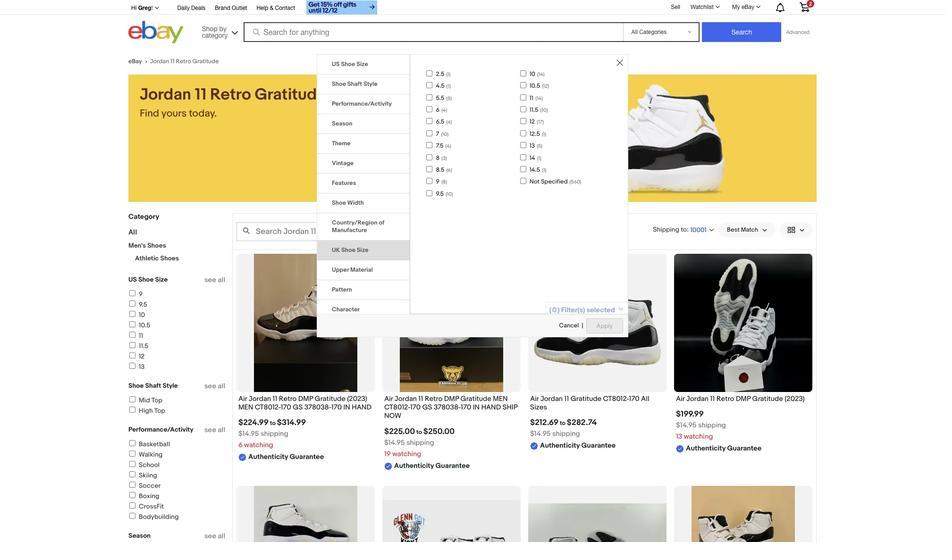 Task type: describe. For each thing, give the bounding box(es) containing it.
CrossFit checkbox
[[129, 503, 136, 509]]

all for us shoe size
[[218, 276, 225, 285]]

air jordan 11 retro dmp gratitude men ct8012-170 gs 378038-170 in hand ship now image
[[400, 254, 504, 392]]

see all for us shoe size
[[204, 276, 225, 285]]

watchlist
[[691, 4, 714, 10]]

9.5 checkbox
[[129, 301, 136, 307]]

12 checkbox
[[129, 353, 136, 359]]

13 for 13 ( 5 )
[[530, 142, 535, 150]]

Walking checkbox
[[129, 451, 136, 457]]

1 vertical spatial shoes
[[160, 255, 179, 263]]

all for season
[[218, 532, 225, 541]]

10 link
[[128, 311, 145, 319]]

$250.00
[[423, 427, 455, 437]]

cancel
[[559, 322, 579, 330]]

gratitude inside air jordan 11 gratitude ct8012-170  all sizes
[[571, 395, 602, 404]]

contact
[[275, 5, 295, 11]]

uk
[[332, 246, 340, 254]]

country/region of manufacture
[[332, 219, 384, 234]]

11 inside air jordan 11 retro dmp gratitude (2023) men ct8012-170 gs 378038-170 in hand
[[273, 395, 277, 404]]

( for 7.5
[[446, 143, 447, 149]]

outlet
[[232, 5, 247, 11]]

air jordan 11 retro dmp gratitude men ct8012-170 gs 378038-170 in hand ship now link
[[384, 395, 519, 423]]

) for 7
[[447, 131, 449, 137]]

9.5 for 9.5
[[139, 301, 147, 309]]

11.5 for 11.5
[[139, 342, 149, 350]]

to for $212.69
[[560, 420, 566, 428]]

( for 4.5
[[447, 83, 448, 89]]

soccer link
[[128, 482, 161, 490]]

) for 10.5
[[548, 83, 549, 89]]

5 for 5.5
[[448, 95, 451, 101]]

shoe width
[[332, 199, 364, 207]]

not
[[530, 178, 540, 186]]

shoe shaft style inside tab list
[[332, 80, 378, 88]]

11.5 ( 10 )
[[530, 106, 548, 114]]

) for 10
[[543, 71, 545, 77]]

theme
[[332, 140, 351, 147]]

7.5 ( 4 )
[[436, 142, 451, 150]]

12 link
[[128, 353, 145, 361]]

7.5
[[436, 142, 444, 150]]

14 for 10
[[539, 71, 543, 77]]

6 inside $224.99 to $314.99 $14.95 shipping 6 watching
[[238, 441, 243, 450]]

(2023) for shipping
[[785, 395, 805, 404]]

shipping for $314.99
[[261, 430, 288, 439]]

2 vertical spatial 14
[[530, 154, 535, 162]]

my ebay link
[[727, 1, 765, 13]]

) for 6
[[446, 107, 447, 113]]

) for 8
[[446, 155, 447, 161]]

mid
[[139, 397, 150, 405]]

see for shoe shaft style
[[204, 382, 216, 391]]

19
[[384, 450, 391, 459]]

$212.69 to $282.74 $14.95 shipping
[[530, 419, 597, 439]]

) for 7.5
[[450, 143, 451, 149]]

guarantee for shipping
[[728, 444, 762, 453]]

13 inside $199.99 $14.95 shipping 13 watching
[[676, 433, 683, 442]]

( for 12.5
[[542, 131, 543, 137]]

$199.99 $14.95 shipping 13 watching
[[676, 410, 726, 442]]

air jordan 11 retro dmp gratitude (2023) men ct8012-170 gs 378038-170 in hand
[[238, 395, 372, 412]]

) for 6.5
[[451, 119, 452, 125]]

( for 6.5
[[446, 119, 448, 125]]

size 12 - jordan 11 retro mid defining moments image
[[254, 486, 358, 543]]

0 vertical spatial shoes
[[147, 242, 166, 250]]

high
[[139, 407, 153, 415]]

nike air jordan 11 retro dmp gratitude 2023 (ct8012-170) image
[[692, 486, 795, 543]]

crossfit link
[[128, 503, 164, 511]]

basketball link
[[128, 441, 170, 449]]

$199.99
[[676, 410, 704, 419]]

3 dmp from the left
[[736, 395, 751, 404]]

0 horizontal spatial season
[[128, 532, 151, 540]]

of
[[379, 219, 384, 227]]

11.5 checkbox
[[129, 342, 136, 349]]

6 ( 4 )
[[436, 106, 447, 114]]

$314.99
[[277, 419, 306, 428]]

authenticity guarantee for $250.00
[[394, 462, 470, 471]]

deals
[[191, 5, 205, 11]]

Mid Top checkbox
[[129, 397, 136, 403]]

Apply submit
[[586, 319, 623, 334]]

help & contact link
[[257, 3, 295, 14]]

(2023) for $314.99
[[347, 395, 367, 404]]

13 link
[[128, 363, 145, 371]]

) for 4.5
[[450, 83, 451, 89]]

$212.69
[[530, 419, 559, 428]]

my
[[732, 4, 740, 10]]

12 for 12
[[139, 353, 145, 361]]

your shopping cart contains 2 items image
[[800, 2, 810, 12]]

9.5 for 9.5 ( 10 )
[[436, 190, 444, 198]]

jordan for $224.99
[[249, 395, 271, 404]]

9 ( 8 )
[[436, 178, 447, 186]]

banner containing sell
[[128, 0, 817, 46]]

sizes
[[530, 403, 547, 412]]

category
[[128, 213, 159, 221]]

boxing link
[[128, 493, 159, 501]]

specified
[[541, 178, 568, 186]]

shipping inside $199.99 $14.95 shipping 13 watching
[[698, 421, 726, 430]]

daily
[[177, 5, 190, 11]]

6.5 ( 4 )
[[436, 118, 452, 126]]

7 ( 10 )
[[436, 130, 449, 138]]

hand inside air jordan 11 retro dmp gratitude (2023) men ct8012-170 gs 378038-170 in hand
[[352, 403, 372, 412]]

high top link
[[128, 407, 165, 415]]

retro for $199.99
[[717, 395, 735, 404]]

$14.95 for $250.00
[[384, 439, 405, 447]]

11 inside air jordan 11 retro dmp gratitude men ct8012-170 gs 378038-170 in hand ship now
[[419, 395, 423, 404]]

high top
[[139, 407, 165, 415]]

uk shoe size
[[332, 246, 369, 254]]

account navigation
[[128, 0, 817, 16]]

0 horizontal spatial shoe shaft style
[[128, 382, 178, 390]]

&
[[270, 5, 274, 11]]

air jordan 11 retro dmp gratitude (2023) image
[[674, 254, 813, 392]]

soccer
[[139, 482, 161, 490]]

see for us shoe size
[[204, 276, 216, 285]]

School checkbox
[[129, 461, 136, 468]]

retro inside the jordan 11 retro gratitude find yours today.
[[210, 85, 251, 105]]

close image
[[617, 59, 623, 66]]

see all for season
[[204, 532, 225, 541]]

1 for 14.5
[[544, 167, 545, 173]]

in inside air jordan 11 retro dmp gratitude men ct8012-170 gs 378038-170 in hand ship now
[[473, 403, 480, 412]]

5 for 13
[[538, 143, 541, 149]]

8.5 ( 6 )
[[436, 166, 452, 174]]

Boxing checkbox
[[129, 493, 136, 499]]

( for 11
[[536, 95, 537, 101]]

( for 9
[[442, 179, 443, 185]]

sell link
[[667, 4, 685, 10]]

2 vertical spatial size
[[155, 276, 168, 284]]

skiing link
[[128, 472, 157, 480]]

jordan for $199.99
[[687, 395, 709, 404]]

gs inside air jordan 11 retro dmp gratitude men ct8012-170 gs 378038-170 in hand ship now
[[422, 403, 432, 412]]

today.
[[189, 108, 217, 120]]

authenticity for $250.00
[[394, 462, 434, 471]]

12 for 12 ( 17 )
[[530, 118, 535, 126]]

$14.95 for $314.99
[[238, 430, 259, 439]]

0 horizontal spatial ebay
[[128, 58, 142, 65]]

9.5 ( 10 )
[[436, 190, 453, 198]]

see all button for shoe shaft style
[[204, 382, 225, 391]]

gratitude inside air jordan 11 retro dmp gratitude (2023) men ct8012-170 gs 378038-170 in hand
[[315, 395, 346, 404]]

air jordan 11 retro dmp gratitude (2023) link
[[676, 395, 811, 406]]

8.5
[[436, 166, 445, 174]]

watching for $314.99
[[244, 441, 273, 450]]

all for shoe shaft style
[[218, 382, 225, 391]]

1 vertical spatial us shoe size
[[128, 276, 168, 284]]

air jordan 11 gratitude ct8012-170  all sizes link
[[530, 395, 665, 415]]

school
[[139, 461, 160, 469]]

see for performance/activity
[[204, 426, 216, 435]]

1 vertical spatial us
[[128, 276, 137, 284]]

find
[[140, 108, 159, 120]]

all inside air jordan 11 gratitude ct8012-170  all sizes
[[641, 395, 650, 404]]

) for 9
[[446, 179, 447, 185]]

see all for shoe shaft style
[[204, 382, 225, 391]]

13 checkbox
[[129, 363, 136, 369]]

9 for 9
[[139, 290, 143, 298]]

$224.99 to $314.99 $14.95 shipping 6 watching
[[238, 419, 306, 450]]

( inside not specified ( 560 )
[[570, 179, 571, 185]]

4 for 6
[[443, 107, 446, 113]]

0 vertical spatial 6
[[436, 106, 440, 114]]

see for season
[[204, 532, 216, 541]]

air for $225.00
[[384, 395, 393, 404]]

season inside tab list
[[332, 120, 353, 127]]

air for $199.99
[[676, 395, 685, 404]]

nike jordan air jordan 11 "gratitude" dmp white black ct8012-170 men's sneakers image
[[528, 504, 667, 543]]

guarantee for $250.00
[[436, 462, 470, 471]]

0 vertical spatial size
[[357, 60, 368, 68]]

Skiing checkbox
[[129, 472, 136, 478]]

( for 14.5
[[542, 167, 544, 173]]

$225.00
[[384, 427, 415, 437]]

gratitude inside air jordan 11 retro dmp gratitude men ct8012-170 gs 378038-170 in hand ship now
[[461, 395, 492, 404]]

shipping for $250.00
[[407, 439, 434, 447]]

( for 11.5
[[541, 107, 542, 113]]

get an extra 15% off image
[[307, 0, 377, 15]]

1 vertical spatial style
[[163, 382, 178, 390]]

air for $212.69
[[530, 395, 539, 404]]

brand outlet link
[[215, 3, 247, 14]]

$14.95 inside $199.99 $14.95 shipping 13 watching
[[676, 421, 697, 430]]

( for 9.5
[[446, 191, 447, 197]]

my ebay
[[732, 4, 755, 10]]

$225.00 to $250.00 $14.95 shipping 19 watching
[[384, 427, 455, 459]]

ct8012- inside air jordan 11 retro dmp gratitude (2023) men ct8012-170 gs 378038-170 in hand
[[255, 403, 281, 412]]

10 for 7
[[443, 131, 447, 137]]

air jordan 11 retro dmp gratitude (2023) men ct8012-170 gs 378038-170 in hand image
[[254, 254, 358, 392]]

11.5 link
[[128, 342, 149, 350]]

help
[[257, 5, 268, 11]]

watchlist link
[[686, 1, 724, 13]]

378038- inside air jordan 11 retro dmp gratitude (2023) men ct8012-170 gs 378038-170 in hand
[[304, 403, 331, 412]]

) for 14.5
[[545, 167, 547, 173]]

4.5 ( 1 )
[[436, 82, 451, 90]]

10.5 for 10.5 ( 12 )
[[530, 82, 540, 90]]

advanced link
[[782, 23, 815, 42]]

mid top link
[[128, 397, 162, 405]]

authenticity guarantee for shipping
[[686, 444, 762, 453]]

material
[[350, 266, 373, 274]]

mid top
[[139, 397, 162, 405]]

) for 12.5
[[545, 131, 546, 137]]

( for 10.5
[[542, 83, 544, 89]]

1 for 14
[[539, 155, 540, 161]]

hand inside air jordan 11 retro dmp gratitude men ct8012-170 gs 378038-170 in hand ship now
[[481, 403, 501, 412]]

daily deals
[[177, 5, 205, 11]]

1 for 2.5
[[448, 71, 449, 77]]

) for 11
[[542, 95, 543, 101]]

ct8012- inside air jordan 11 retro dmp gratitude men ct8012-170 gs 378038-170 in hand ship now
[[384, 403, 410, 412]]

pattern
[[332, 286, 352, 294]]

9 link
[[128, 290, 143, 298]]

12.5 ( 1 )
[[530, 130, 546, 138]]

jordan for $225.00
[[395, 395, 417, 404]]

12.5
[[530, 130, 540, 138]]

gs inside air jordan 11 retro dmp gratitude (2023) men ct8012-170 gs 378038-170 in hand
[[293, 403, 303, 412]]

men inside air jordan 11 retro dmp gratitude men ct8012-170 gs 378038-170 in hand ship now
[[493, 395, 508, 404]]

style inside tab list
[[364, 80, 378, 88]]



Task type: vqa. For each thing, say whether or not it's contained in the screenshot.
Cover inside Shockproof Protective Leather Case For Iphone 15 14 Plus 13 12 11 Pro Max Cover New $8.99 Free Shipping 655 Sold
no



Task type: locate. For each thing, give the bounding box(es) containing it.
air jordan 11 gratitude ct8012-170  all sizes image
[[528, 269, 667, 377]]

10.5 for 10.5
[[139, 322, 150, 330]]

1 gs from the left
[[293, 403, 303, 412]]

2 vertical spatial 12
[[139, 353, 145, 361]]

(2023) inside air jordan 11 retro dmp gratitude (2023) men ct8012-170 gs 378038-170 in hand
[[347, 395, 367, 404]]

1 horizontal spatial 9.5
[[436, 190, 444, 198]]

( down "9 ( 8 )"
[[446, 191, 447, 197]]

2 horizontal spatial to
[[560, 420, 566, 428]]

14 up 10.5 ( 12 )
[[539, 71, 543, 77]]

1 horizontal spatial style
[[364, 80, 378, 88]]

3 air from the left
[[530, 395, 539, 404]]

watching
[[684, 433, 713, 442], [244, 441, 273, 450], [392, 450, 422, 459]]

jordan for $212.69
[[541, 395, 563, 404]]

12 inside 10.5 ( 12 )
[[544, 83, 548, 89]]

1
[[448, 71, 449, 77], [448, 83, 450, 89], [543, 131, 545, 137], [539, 155, 540, 161], [544, 167, 545, 173]]

0 vertical spatial all
[[128, 228, 137, 237]]

4 right '6.5'
[[448, 119, 451, 125]]

0 vertical spatial shaft
[[347, 80, 362, 88]]

5.5 ( 5 )
[[436, 94, 452, 102]]

1 horizontal spatial dmp
[[444, 395, 459, 404]]

shoe shaft style
[[332, 80, 378, 88], [128, 382, 178, 390]]

authenticity down '$212.69 to $282.74 $14.95 shipping'
[[540, 442, 580, 451]]

2 horizontal spatial 12
[[544, 83, 548, 89]]

watching for $250.00
[[392, 450, 422, 459]]

dmp inside air jordan 11 retro dmp gratitude men ct8012-170 gs 378038-170 in hand ship now
[[444, 395, 459, 404]]

2 dmp from the left
[[444, 395, 459, 404]]

10.5
[[530, 82, 540, 90], [139, 322, 150, 330]]

1 right the 14.5
[[544, 167, 545, 173]]

) inside "9 ( 8 )"
[[446, 179, 447, 185]]

1 see from the top
[[204, 276, 216, 285]]

shaft inside tab list
[[347, 80, 362, 88]]

1 vertical spatial shaft
[[145, 382, 161, 390]]

( up 9.5 ( 10 )
[[442, 179, 443, 185]]

4 all from the top
[[218, 532, 225, 541]]

5 right 5.5
[[448, 95, 451, 101]]

10 inside 7 ( 10 )
[[443, 131, 447, 137]]

0 vertical spatial 14
[[539, 71, 543, 77]]

1 inside the 14.5 ( 1 )
[[544, 167, 545, 173]]

1 vertical spatial 12
[[530, 118, 535, 126]]

( inside the 8.5 ( 6 )
[[447, 167, 448, 173]]

2 in from the left
[[473, 403, 480, 412]]

shipping down "$314.99"
[[261, 430, 288, 439]]

men's
[[128, 242, 146, 250]]

10 for 11.5
[[542, 107, 547, 113]]

1 inside 14 ( 1 )
[[539, 155, 540, 161]]

( up 12.5 ( 1 )
[[537, 119, 538, 125]]

2 horizontal spatial 6
[[448, 167, 451, 173]]

see all
[[204, 276, 225, 285], [204, 382, 225, 391], [204, 426, 225, 435], [204, 532, 225, 541]]

9 checkbox
[[129, 290, 136, 297]]

1 vertical spatial 8
[[443, 179, 446, 185]]

to left "$314.99"
[[270, 420, 276, 428]]

1 horizontal spatial men
[[493, 395, 508, 404]]

1 vertical spatial 9
[[139, 290, 143, 298]]

all
[[218, 276, 225, 285], [218, 382, 225, 391], [218, 426, 225, 435], [218, 532, 225, 541]]

top up high top at bottom left
[[152, 397, 162, 405]]

1 horizontal spatial 10.5
[[530, 82, 540, 90]]

( up 17
[[541, 107, 542, 113]]

watching right 19
[[392, 450, 422, 459]]

4 inside '6.5 ( 4 )'
[[448, 119, 451, 125]]

basketball
[[139, 441, 170, 449]]

0 horizontal spatial to
[[270, 420, 276, 428]]

13 ( 5 )
[[530, 142, 543, 150]]

0 horizontal spatial 11.5
[[139, 342, 149, 350]]

( inside 4.5 ( 1 )
[[447, 83, 448, 89]]

1 vertical spatial ebay
[[128, 58, 142, 65]]

$14.95 down $225.00
[[384, 439, 405, 447]]

3 see from the top
[[204, 426, 216, 435]]

) inside 13 ( 5 )
[[541, 143, 543, 149]]

1 horizontal spatial ct8012-
[[384, 403, 410, 412]]

560
[[571, 179, 580, 185]]

2 (2023) from the left
[[785, 395, 805, 404]]

dmp for $250.00
[[444, 395, 459, 404]]

retro up "$314.99"
[[279, 395, 297, 404]]

378038- up $250.00
[[434, 403, 461, 412]]

) inside 5.5 ( 5 )
[[451, 95, 452, 101]]

see all button for us shoe size
[[204, 276, 225, 285]]

14
[[539, 71, 543, 77], [537, 95, 542, 101], [530, 154, 535, 162]]

ct8012-
[[603, 395, 629, 404], [255, 403, 281, 412], [384, 403, 410, 412]]

10 ( 14 )
[[530, 70, 545, 78]]

air
[[238, 395, 247, 404], [384, 395, 393, 404], [530, 395, 539, 404], [676, 395, 685, 404]]

jordan inside the jordan 11 retro gratitude find yours today.
[[140, 85, 191, 105]]

upper
[[332, 266, 349, 274]]

1 vertical spatial 10.5
[[139, 322, 150, 330]]

1 vertical spatial 11.5
[[139, 342, 149, 350]]

all for performance/activity
[[218, 426, 225, 435]]

features
[[332, 179, 356, 187]]

retro inside air jordan 11 retro dmp gratitude men ct8012-170 gs 378038-170 in hand ship now
[[425, 395, 443, 404]]

) inside 10.5 ( 12 )
[[548, 83, 549, 89]]

3 all from the top
[[218, 426, 225, 435]]

378038- up "$314.99"
[[304, 403, 331, 412]]

in inside air jordan 11 retro dmp gratitude (2023) men ct8012-170 gs 378038-170 in hand
[[344, 403, 350, 412]]

) inside the 8.5 ( 6 )
[[451, 167, 452, 173]]

( up 11.5 ( 10 )
[[536, 95, 537, 101]]

0 horizontal spatial ct8012-
[[255, 403, 281, 412]]

us shoe size
[[332, 60, 368, 68], [128, 276, 168, 284]]

11.5 for 11.5 ( 10 )
[[530, 106, 539, 114]]

1 horizontal spatial us shoe size
[[332, 60, 368, 68]]

daily deals link
[[177, 3, 205, 14]]

0 horizontal spatial in
[[344, 403, 350, 412]]

14 for 11
[[537, 95, 542, 101]]

watching inside $199.99 $14.95 shipping 13 watching
[[684, 433, 713, 442]]

$282.74
[[567, 419, 597, 428]]

( up 10.5 ( 12 )
[[537, 71, 539, 77]]

( right 2.5
[[446, 71, 448, 77]]

4 see all from the top
[[204, 532, 225, 541]]

14 ( 1 )
[[530, 154, 542, 162]]

) inside 12.5 ( 1 )
[[545, 131, 546, 137]]

hand left ship
[[481, 403, 501, 412]]

1 vertical spatial 6
[[448, 167, 451, 173]]

season
[[332, 120, 353, 127], [128, 532, 151, 540]]

( up 11 ( 14 )
[[542, 83, 544, 89]]

) inside 7 ( 10 )
[[447, 131, 449, 137]]

1 vertical spatial season
[[128, 532, 151, 540]]

retro inside air jordan 11 retro dmp gratitude (2023) men ct8012-170 gs 378038-170 in hand
[[279, 395, 297, 404]]

0 vertical spatial 5
[[448, 95, 451, 101]]

1 (2023) from the left
[[347, 395, 367, 404]]

shipping for $282.74
[[552, 430, 580, 439]]

( right 12.5
[[542, 131, 543, 137]]

authenticity guarantee down $224.99 to $314.99 $14.95 shipping 6 watching
[[248, 453, 324, 462]]

in left ship
[[473, 403, 480, 412]]

( for 8.5
[[447, 167, 448, 173]]

1 horizontal spatial all
[[641, 395, 650, 404]]

) inside 7.5 ( 4 )
[[450, 143, 451, 149]]

) inside 10 ( 14 )
[[543, 71, 545, 77]]

( right the 4.5
[[447, 83, 448, 89]]

( inside 5.5 ( 5 )
[[446, 95, 448, 101]]

4 inside '6 ( 4 )'
[[443, 107, 446, 113]]

all link
[[128, 228, 137, 237]]

( inside 11.5 ( 10 )
[[541, 107, 542, 113]]

performance/activity inside tab list
[[332, 100, 392, 108]]

season up theme
[[332, 120, 353, 127]]

1 horizontal spatial 9
[[436, 178, 440, 186]]

10 inside 9.5 ( 10 )
[[447, 191, 452, 197]]

banner
[[128, 0, 817, 46]]

air up the now at the left of page
[[384, 395, 393, 404]]

2 horizontal spatial ct8012-
[[603, 395, 629, 404]]

11 checkbox
[[129, 332, 136, 338]]

Soccer checkbox
[[129, 482, 136, 488]]

( up 14 ( 1 )
[[537, 143, 538, 149]]

to for $224.99
[[270, 420, 276, 428]]

13 right 13 checkbox
[[139, 363, 145, 371]]

1 vertical spatial 4
[[448, 119, 451, 125]]

cancel button
[[559, 318, 580, 334]]

$14.95 inside $224.99 to $314.99 $14.95 shipping 6 watching
[[238, 430, 259, 439]]

ebay link
[[128, 58, 150, 65]]

2 378038- from the left
[[434, 403, 461, 412]]

air jordan 11 retro dmp gratitude ct8012-170 (2023) (pre ~ orders all sizes) image
[[383, 500, 521, 543]]

11.5 right 11.5 "checkbox"
[[139, 342, 149, 350]]

size
[[357, 60, 368, 68], [357, 246, 369, 254], [155, 276, 168, 284]]

4 up '6.5 ( 4 )'
[[443, 107, 446, 113]]

gs up $250.00
[[422, 403, 432, 412]]

378038- inside air jordan 11 retro dmp gratitude men ct8012-170 gs 378038-170 in hand ship now
[[434, 403, 461, 412]]

2 air from the left
[[384, 395, 393, 404]]

season down bodybuilding option
[[128, 532, 151, 540]]

to inside $225.00 to $250.00 $14.95 shipping 19 watching
[[416, 429, 422, 436]]

air jordan 11 gratitude ct8012-170  all sizes
[[530, 395, 650, 412]]

3 see all from the top
[[204, 426, 225, 435]]

Basketball checkbox
[[129, 441, 136, 447]]

authenticity for $314.99
[[248, 453, 288, 462]]

1 horizontal spatial 6
[[436, 106, 440, 114]]

manufacture
[[332, 227, 367, 234]]

retro
[[176, 58, 191, 65], [210, 85, 251, 105], [279, 395, 297, 404], [425, 395, 443, 404], [717, 395, 735, 404]]

6 inside the 8.5 ( 6 )
[[448, 167, 451, 173]]

5.5
[[436, 94, 445, 102]]

1 for 4.5
[[448, 83, 450, 89]]

0 horizontal spatial 12
[[139, 353, 145, 361]]

0 vertical spatial season
[[332, 120, 353, 127]]

jordan inside air jordan 11 retro dmp gratitude men ct8012-170 gs 378038-170 in hand ship now
[[395, 395, 417, 404]]

retro up $199.99 $14.95 shipping 13 watching
[[717, 395, 735, 404]]

to inside $224.99 to $314.99 $14.95 shipping 6 watching
[[270, 420, 276, 428]]

( up the 8.5 ( 6 )
[[442, 155, 443, 161]]

) inside '6.5 ( 4 )'
[[451, 119, 452, 125]]

) inside 9.5 ( 10 )
[[452, 191, 453, 197]]

9 down 8.5
[[436, 178, 440, 186]]

10
[[530, 70, 535, 78], [542, 107, 547, 113], [443, 131, 447, 137], [447, 191, 452, 197], [139, 311, 145, 319]]

brand
[[215, 5, 230, 11]]

1 inside 12.5 ( 1 )
[[543, 131, 545, 137]]

0 horizontal spatial 6
[[238, 441, 243, 450]]

1 horizontal spatial 8
[[443, 179, 446, 185]]

2 see from the top
[[204, 382, 216, 391]]

0 horizontal spatial (2023)
[[347, 395, 367, 404]]

8 inside "9 ( 8 )"
[[443, 179, 446, 185]]

11 inside air jordan 11 gratitude ct8012-170  all sizes
[[565, 395, 569, 404]]

12 down 10 ( 14 )
[[544, 83, 548, 89]]

12
[[544, 83, 548, 89], [530, 118, 535, 126], [139, 353, 145, 361]]

shipping inside $225.00 to $250.00 $14.95 shipping 19 watching
[[407, 439, 434, 447]]

$14.95 down $199.99
[[676, 421, 697, 430]]

0 horizontal spatial 13
[[139, 363, 145, 371]]

( for 10
[[537, 71, 539, 77]]

retro up $250.00
[[425, 395, 443, 404]]

watching down $224.99
[[244, 441, 273, 450]]

authenticity down $225.00 to $250.00 $14.95 shipping 19 watching
[[394, 462, 434, 471]]

retro for $224.99
[[279, 395, 297, 404]]

( inside 12.5 ( 1 )
[[542, 131, 543, 137]]

( for 2.5
[[446, 71, 448, 77]]

6 right 8.5
[[448, 167, 451, 173]]

us shoe size inside tab list
[[332, 60, 368, 68]]

1 horizontal spatial (2023)
[[785, 395, 805, 404]]

13
[[530, 142, 535, 150], [139, 363, 145, 371], [676, 433, 683, 442]]

1 in from the left
[[344, 403, 350, 412]]

2.5 ( 1 )
[[436, 70, 451, 78]]

authenticity
[[540, 442, 580, 451], [686, 444, 726, 453], [248, 453, 288, 462], [394, 462, 434, 471]]

11.5
[[530, 106, 539, 114], [139, 342, 149, 350]]

) for 9.5
[[452, 191, 453, 197]]

0 vertical spatial 11.5
[[530, 106, 539, 114]]

2 vertical spatial 4
[[447, 143, 450, 149]]

4 for 6.5
[[448, 119, 451, 125]]

men up $224.99
[[238, 403, 253, 412]]

( for 13
[[537, 143, 538, 149]]

authenticity guarantee down $199.99 $14.95 shipping 13 watching
[[686, 444, 762, 453]]

character
[[332, 306, 360, 314]]

guarantee for $314.99
[[290, 453, 324, 462]]

gratitude
[[192, 58, 219, 65], [255, 85, 326, 105], [315, 395, 346, 404], [461, 395, 492, 404], [571, 395, 602, 404], [753, 395, 783, 404]]

hand left the now at the left of page
[[352, 403, 372, 412]]

13 down $199.99
[[676, 433, 683, 442]]

tab list containing us shoe size
[[317, 55, 410, 543]]

9 right 9 option
[[139, 290, 143, 298]]

14.5 ( 1 )
[[530, 166, 547, 174]]

1 inside 2.5 ( 1 )
[[448, 71, 449, 77]]

shipping inside $224.99 to $314.99 $14.95 shipping 6 watching
[[261, 430, 288, 439]]

jordan inside air jordan 11 retro dmp gratitude (2023) men ct8012-170 gs 378038-170 in hand
[[249, 395, 271, 404]]

1 horizontal spatial shaft
[[347, 80, 362, 88]]

( inside 11 ( 14 )
[[536, 95, 537, 101]]

air up $224.99
[[238, 395, 247, 404]]

10 down "9 ( 8 )"
[[447, 191, 452, 197]]

shoes
[[147, 242, 166, 250], [160, 255, 179, 263]]

( inside 2.5 ( 1 )
[[446, 71, 448, 77]]

Bodybuilding checkbox
[[129, 513, 136, 519]]

top for high top
[[154, 407, 165, 415]]

1 horizontal spatial hand
[[481, 403, 501, 412]]

authenticity down $224.99 to $314.99 $14.95 shipping 6 watching
[[248, 453, 288, 462]]

in left the now at the left of page
[[344, 403, 350, 412]]

11 inside the jordan 11 retro gratitude find yours today.
[[195, 85, 207, 105]]

0 vertical spatial ebay
[[742, 4, 755, 10]]

1 vertical spatial all
[[641, 395, 650, 404]]

1 vertical spatial 14
[[537, 95, 542, 101]]

10.5 checkbox
[[129, 322, 136, 328]]

$14.95 down $212.69 on the right
[[530, 430, 551, 439]]

( for 14
[[537, 155, 539, 161]]

authenticity for shipping
[[686, 444, 726, 453]]

0 horizontal spatial 8
[[436, 154, 440, 162]]

1 see all from the top
[[204, 276, 225, 285]]

0 horizontal spatial us
[[128, 276, 137, 284]]

1 vertical spatial performance/activity
[[128, 426, 194, 434]]

0 vertical spatial 13
[[530, 142, 535, 150]]

top
[[152, 397, 162, 405], [154, 407, 165, 415]]

10 right 10 checkbox at the left of page
[[139, 311, 145, 319]]

5 down 12.5 ( 1 )
[[538, 143, 541, 149]]

None checkbox
[[427, 70, 433, 76], [427, 94, 433, 100], [520, 94, 526, 100], [520, 106, 526, 112], [427, 118, 433, 124], [520, 118, 526, 124], [427, 154, 433, 160], [520, 154, 526, 160], [427, 178, 433, 184], [520, 178, 526, 184], [427, 190, 433, 196], [427, 70, 433, 76], [427, 94, 433, 100], [520, 94, 526, 100], [520, 106, 526, 112], [427, 118, 433, 124], [520, 118, 526, 124], [427, 154, 433, 160], [520, 154, 526, 160], [427, 178, 433, 184], [520, 178, 526, 184], [427, 190, 433, 196]]

( inside '6.5 ( 4 )'
[[446, 119, 448, 125]]

sell
[[671, 4, 680, 10]]

10 for 9.5
[[447, 191, 452, 197]]

10.5 up 11 ( 14 )
[[530, 82, 540, 90]]

) inside 4.5 ( 1 )
[[450, 83, 451, 89]]

shoes up athletic
[[147, 242, 166, 250]]

shoe
[[341, 60, 355, 68], [332, 80, 346, 88], [332, 199, 346, 207], [341, 246, 356, 254], [138, 276, 154, 284], [128, 382, 144, 390]]

9
[[436, 178, 440, 186], [139, 290, 143, 298]]

skiing
[[139, 472, 157, 480]]

0 vertical spatial 9
[[436, 178, 440, 186]]

) inside 8 ( 3 )
[[446, 155, 447, 161]]

2 see all from the top
[[204, 382, 225, 391]]

1 horizontal spatial shoe shaft style
[[332, 80, 378, 88]]

1 right 2.5
[[448, 71, 449, 77]]

1 inside 4.5 ( 1 )
[[448, 83, 450, 89]]

shipping down $199.99
[[698, 421, 726, 430]]

14 up 11.5 ( 10 )
[[537, 95, 542, 101]]

( for 7
[[441, 131, 443, 137]]

( inside 10.5 ( 12 )
[[542, 83, 544, 89]]

1 horizontal spatial to
[[416, 429, 422, 436]]

10.5 link
[[128, 322, 150, 330]]

(2023)
[[347, 395, 367, 404], [785, 395, 805, 404]]

0 vertical spatial style
[[364, 80, 378, 88]]

0 vertical spatial performance/activity
[[332, 100, 392, 108]]

( right 5.5
[[446, 95, 448, 101]]

9.5 right 9.5 option at the left bottom
[[139, 301, 147, 309]]

( inside 14 ( 1 )
[[537, 155, 539, 161]]

shipping down $250.00
[[407, 439, 434, 447]]

) inside 11.5 ( 10 )
[[547, 107, 548, 113]]

us inside tab list
[[332, 60, 340, 68]]

( right 7
[[441, 131, 443, 137]]

authenticity guarantee down $225.00 to $250.00 $14.95 shipping 19 watching
[[394, 462, 470, 471]]

17
[[538, 119, 543, 125]]

1 hand from the left
[[352, 403, 372, 412]]

1 vertical spatial 5
[[538, 143, 541, 149]]

0 horizontal spatial us shoe size
[[128, 276, 168, 284]]

tab list
[[317, 55, 410, 543]]

watching inside $225.00 to $250.00 $14.95 shipping 19 watching
[[392, 450, 422, 459]]

to for $225.00
[[416, 429, 422, 436]]

5
[[448, 95, 451, 101], [538, 143, 541, 149]]

1 horizontal spatial 5
[[538, 143, 541, 149]]

) inside 14 ( 1 )
[[540, 155, 542, 161]]

crossfit
[[139, 503, 164, 511]]

2 vertical spatial 13
[[676, 433, 683, 442]]

to right $225.00
[[416, 429, 422, 436]]

performance/activity up theme
[[332, 100, 392, 108]]

( right specified
[[570, 179, 571, 185]]

not specified ( 560 )
[[530, 178, 582, 186]]

( up the 14.5 ( 1 )
[[537, 155, 539, 161]]

$14.95
[[676, 421, 697, 430], [238, 430, 259, 439], [530, 430, 551, 439], [384, 439, 405, 447]]

see all button for performance/activity
[[204, 426, 225, 435]]

10 checkbox
[[129, 311, 136, 317]]

) inside '6 ( 4 )'
[[446, 107, 447, 113]]

( inside 9.5 ( 10 )
[[446, 191, 447, 197]]

13 down 12.5
[[530, 142, 535, 150]]

top down mid top
[[154, 407, 165, 415]]

performance/activity
[[332, 100, 392, 108], [128, 426, 194, 434]]

0 vertical spatial 8
[[436, 154, 440, 162]]

( for 5.5
[[446, 95, 448, 101]]

13 for 13
[[139, 363, 145, 371]]

( inside the 14.5 ( 1 )
[[542, 167, 544, 173]]

school link
[[128, 461, 160, 469]]

) for 8.5
[[451, 167, 452, 173]]

yours
[[161, 108, 187, 120]]

( for 6
[[442, 107, 443, 113]]

boxing
[[139, 493, 159, 501]]

8 left 3
[[436, 154, 440, 162]]

$14.95 down $224.99
[[238, 430, 259, 439]]

1 horizontal spatial ebay
[[742, 4, 755, 10]]

0 vertical spatial us shoe size
[[332, 60, 368, 68]]

air right ship
[[530, 395, 539, 404]]

retro right ebay link
[[176, 58, 191, 65]]

10 up 17
[[542, 107, 547, 113]]

1 horizontal spatial 378038-
[[434, 403, 461, 412]]

) inside not specified ( 560 )
[[580, 179, 582, 185]]

dmp for $314.99
[[298, 395, 313, 404]]

retro for $225.00
[[425, 395, 443, 404]]

( right 7.5
[[446, 143, 447, 149]]

2 all from the top
[[218, 382, 225, 391]]

( up '6.5'
[[442, 107, 443, 113]]

( inside 7 ( 10 )
[[441, 131, 443, 137]]

0 vertical spatial us
[[332, 60, 340, 68]]

1 air from the left
[[238, 395, 247, 404]]

8 ( 3 )
[[436, 154, 447, 162]]

1 dmp from the left
[[298, 395, 313, 404]]

( inside 13 ( 5 )
[[537, 143, 538, 149]]

2 gs from the left
[[422, 403, 432, 412]]

0 horizontal spatial shaft
[[145, 382, 161, 390]]

2 hand from the left
[[481, 403, 501, 412]]

air inside air jordan 11 retro dmp gratitude men ct8012-170 gs 378038-170 in hand ship now
[[384, 395, 393, 404]]

dmp inside air jordan 11 retro dmp gratitude (2023) men ct8012-170 gs 378038-170 in hand
[[298, 395, 313, 404]]

11 ( 14 )
[[530, 94, 543, 102]]

( for 8
[[442, 155, 443, 161]]

to inside '$212.69 to $282.74 $14.95 shipping'
[[560, 420, 566, 428]]

( inside 12 ( 17 )
[[537, 119, 538, 125]]

None submit
[[702, 22, 782, 42]]

1 horizontal spatial 12
[[530, 118, 535, 126]]

10.5 right 10.5 option in the left bottom of the page
[[139, 322, 150, 330]]

1 all from the top
[[218, 276, 225, 285]]

watching inside $224.99 to $314.99 $14.95 shipping 6 watching
[[244, 441, 273, 450]]

shipping down $282.74
[[552, 430, 580, 439]]

all men's shoes athletic shoes
[[128, 228, 179, 263]]

2 horizontal spatial 13
[[676, 433, 683, 442]]

1 horizontal spatial in
[[473, 403, 480, 412]]

help & contact
[[257, 5, 295, 11]]

2 horizontal spatial dmp
[[736, 395, 751, 404]]

) for 12
[[543, 119, 544, 125]]

1 horizontal spatial season
[[332, 120, 353, 127]]

1 vertical spatial top
[[154, 407, 165, 415]]

1 vertical spatial 13
[[139, 363, 145, 371]]

2 vertical spatial 6
[[238, 441, 243, 450]]

12 left 17
[[530, 118, 535, 126]]

men inside air jordan 11 retro dmp gratitude (2023) men ct8012-170 gs 378038-170 in hand
[[238, 403, 253, 412]]

4.5
[[436, 82, 445, 90]]

see all button for season
[[204, 532, 225, 541]]

0 horizontal spatial watching
[[244, 441, 273, 450]]

9.5 down "9 ( 8 )"
[[436, 190, 444, 198]]

( inside 7.5 ( 4 )
[[446, 143, 447, 149]]

9 for 9 ( 8 )
[[436, 178, 440, 186]]

) for 2.5
[[449, 71, 451, 77]]

2 see all button from the top
[[204, 382, 225, 391]]

1 right 12.5
[[543, 131, 545, 137]]

0 horizontal spatial 378038-
[[304, 403, 331, 412]]

air up $199.99
[[676, 395, 685, 404]]

style
[[364, 80, 378, 88], [163, 382, 178, 390]]

performance/activity up the basketball
[[128, 426, 194, 434]]

) for 11.5
[[547, 107, 548, 113]]

0 horizontal spatial hand
[[352, 403, 372, 412]]

authenticity guarantee down '$212.69 to $282.74 $14.95 shipping'
[[540, 442, 616, 451]]

) for 5.5
[[451, 95, 452, 101]]

1 up the 14.5 ( 1 )
[[539, 155, 540, 161]]

1 see all button from the top
[[204, 276, 225, 285]]

10 up 10.5 ( 12 )
[[530, 70, 535, 78]]

2 horizontal spatial watching
[[684, 433, 713, 442]]

gratitude inside the jordan 11 retro gratitude find yours today.
[[255, 85, 326, 105]]

6
[[436, 106, 440, 114], [448, 167, 451, 173], [238, 441, 243, 450]]

0 vertical spatial 4
[[443, 107, 446, 113]]

1 horizontal spatial 13
[[530, 142, 535, 150]]

4 inside 7.5 ( 4 )
[[447, 143, 450, 149]]

air for $224.99
[[238, 395, 247, 404]]

High Top checkbox
[[129, 407, 136, 413]]

1 right the 4.5
[[448, 83, 450, 89]]

4 for 7.5
[[447, 143, 450, 149]]

4 see from the top
[[204, 532, 216, 541]]

watching down $199.99
[[684, 433, 713, 442]]

0 horizontal spatial performance/activity
[[128, 426, 194, 434]]

men left sizes
[[493, 395, 508, 404]]

top for mid top
[[152, 397, 162, 405]]

1 vertical spatial 9.5
[[139, 301, 147, 309]]

14 up the 14.5
[[530, 154, 535, 162]]

to right $212.69 on the right
[[560, 420, 566, 428]]

0 vertical spatial 12
[[544, 83, 548, 89]]

0 horizontal spatial 9.5
[[139, 301, 147, 309]]

authenticity guarantee for $314.99
[[248, 453, 324, 462]]

3 see all button from the top
[[204, 426, 225, 435]]

1 378038- from the left
[[304, 403, 331, 412]]

1 vertical spatial size
[[357, 246, 369, 254]]

None checkbox
[[520, 70, 526, 76], [427, 82, 433, 88], [520, 82, 526, 88], [427, 106, 433, 112], [427, 130, 433, 136], [520, 130, 526, 136], [427, 142, 433, 148], [520, 142, 526, 148], [427, 166, 433, 172], [520, 166, 526, 172], [520, 70, 526, 76], [427, 82, 433, 88], [520, 82, 526, 88], [427, 106, 433, 112], [427, 130, 433, 136], [520, 130, 526, 136], [427, 142, 433, 148], [520, 142, 526, 148], [427, 166, 433, 172], [520, 166, 526, 172]]

0 vertical spatial top
[[152, 397, 162, 405]]

14.5
[[530, 166, 540, 174]]

5 inside 5.5 ( 5 )
[[448, 95, 451, 101]]

jordan inside air jordan 11 gratitude ct8012-170  all sizes
[[541, 395, 563, 404]]

shipping inside '$212.69 to $282.74 $14.95 shipping'
[[552, 430, 580, 439]]

ebay inside account navigation
[[742, 4, 755, 10]]

$14.95 for $282.74
[[530, 430, 551, 439]]

authenticity down $199.99 $14.95 shipping 13 watching
[[686, 444, 726, 453]]

6 down $224.99
[[238, 441, 243, 450]]

0 horizontal spatial 9
[[139, 290, 143, 298]]

11 link
[[128, 332, 143, 340]]

) inside 12 ( 17 )
[[543, 119, 544, 125]]

4 see all button from the top
[[204, 532, 225, 541]]

bodybuilding
[[139, 513, 179, 521]]

bodybuilding link
[[128, 513, 179, 521]]

( right the 14.5
[[542, 167, 544, 173]]

ct8012- inside air jordan 11 gratitude ct8012-170  all sizes
[[603, 395, 629, 404]]

0 vertical spatial 10.5
[[530, 82, 540, 90]]

4 right 7.5
[[447, 143, 450, 149]]

air inside air jordan 11 retro dmp gratitude (2023) men ct8012-170 gs 378038-170 in hand
[[238, 395, 247, 404]]

11.5 down 11 ( 14 )
[[530, 106, 539, 114]]

all inside all men's shoes athletic shoes
[[128, 228, 137, 237]]

dmp
[[298, 395, 313, 404], [444, 395, 459, 404], [736, 395, 751, 404]]

see all for performance/activity
[[204, 426, 225, 435]]

) inside 11 ( 14 )
[[542, 95, 543, 101]]

0 horizontal spatial style
[[163, 382, 178, 390]]

gs up "$314.99"
[[293, 403, 303, 412]]

4 air from the left
[[676, 395, 685, 404]]

shoes right athletic
[[160, 255, 179, 263]]

( for 12
[[537, 119, 538, 125]]

$224.99
[[238, 419, 269, 428]]

) for 14
[[540, 155, 542, 161]]

170 inside air jordan 11 gratitude ct8012-170  all sizes
[[629, 395, 640, 404]]



